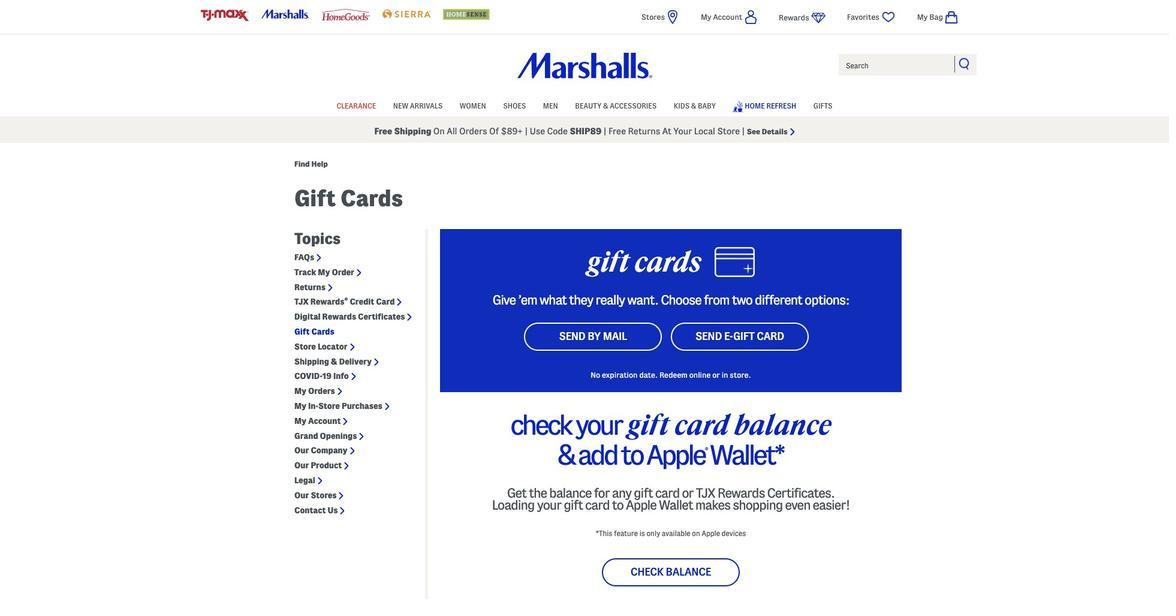 Task type: vqa. For each thing, say whether or not it's contained in the screenshot.
are inside If you are not ready to link your card you can continue to manually apply your Rewards Certificates at checkout under Rewards Certificates and Gift Cards within the Payment section. Simply hand-key in the number and CSC of the Rewards Certificates you wish to redeem.
no



Task type: locate. For each thing, give the bounding box(es) containing it.
our down 'legal' link
[[295, 491, 309, 500]]

0 horizontal spatial account
[[308, 416, 341, 426]]

covid-19 info link
[[295, 372, 349, 382]]

0 horizontal spatial send
[[559, 331, 586, 342]]

2 our from the top
[[295, 461, 309, 470]]

legal
[[295, 476, 315, 485]]

cards inside topics faqs track my order returns tjx rewards ® credit card digital rewards certificates gift cards store locator shipping & delivery covid-19 info my orders my in-store purchases my account grand openings our company our product legal our stores contact us
[[312, 327, 335, 337]]

tjx inside the get the balance for any gift card or tjx rewards certificates. loading your gift card to apple wallet makes shopping even easier!
[[696, 486, 716, 500]]

$89+
[[501, 127, 523, 136]]

covid-
[[295, 372, 323, 381]]

returns left at
[[628, 127, 661, 136]]

gift left for
[[564, 498, 583, 512]]

0 vertical spatial card
[[376, 297, 395, 307]]

0 horizontal spatial free
[[375, 127, 392, 136]]

1 vertical spatial tjx
[[696, 486, 716, 500]]

card inside the check your gift card balance & add to apple ® wallet*
[[675, 410, 730, 440]]

our down grand
[[295, 446, 309, 456]]

to right for
[[612, 498, 624, 512]]

1 vertical spatial cards
[[312, 327, 335, 337]]

baby
[[698, 102, 716, 110]]

your right "get"
[[537, 498, 562, 512]]

1 horizontal spatial shipping
[[394, 127, 432, 136]]

on
[[693, 530, 701, 538]]

1 vertical spatial apple
[[626, 498, 657, 512]]

card down different
[[757, 331, 785, 342]]

refresh
[[767, 102, 797, 110]]

rewards inside banner
[[779, 13, 810, 22]]

shipping
[[394, 127, 432, 136], [295, 357, 329, 366]]

my left in-
[[295, 401, 307, 411]]

new arrivals link
[[393, 96, 443, 114]]

orders left of
[[460, 127, 488, 136]]

by
[[588, 331, 601, 342]]

0 vertical spatial our
[[295, 446, 309, 456]]

menu bar
[[201, 95, 969, 116]]

banner
[[0, 0, 1170, 143]]

0 horizontal spatial |
[[525, 127, 528, 136]]

1 send from the left
[[559, 331, 586, 342]]

gifts link
[[814, 96, 833, 114]]

gift down date.
[[628, 410, 670, 440]]

0 vertical spatial account
[[714, 13, 743, 21]]

0 vertical spatial stores
[[642, 13, 665, 21]]

info
[[334, 372, 349, 381]]

1 horizontal spatial your
[[575, 410, 622, 440]]

gift
[[295, 186, 336, 211], [295, 327, 310, 337]]

2 gift from the top
[[295, 327, 310, 337]]

gift inside the check your gift card balance & add to apple ® wallet*
[[628, 410, 670, 440]]

1 horizontal spatial card
[[757, 331, 785, 342]]

card inside topics faqs track my order returns tjx rewards ® credit card digital rewards certificates gift cards store locator shipping & delivery covid-19 info my orders my in-store purchases my account grand openings our company our product legal our stores contact us
[[376, 297, 395, 307]]

to right "add"
[[621, 440, 643, 470]]

arrivals
[[410, 102, 443, 110]]

0 vertical spatial orders
[[460, 127, 488, 136]]

0 vertical spatial to
[[621, 440, 643, 470]]

date.
[[640, 371, 658, 379]]

rewards link
[[779, 10, 826, 25]]

online
[[690, 371, 711, 379]]

orders down covid-19 info link
[[308, 386, 335, 396]]

our
[[295, 446, 309, 456], [295, 461, 309, 470], [295, 491, 309, 500]]

apple up is
[[626, 498, 657, 512]]

0 horizontal spatial your
[[537, 498, 562, 512]]

apple
[[647, 440, 705, 470], [626, 498, 657, 512], [702, 530, 721, 538]]

& right kids
[[692, 102, 697, 110]]

shipping down "new arrivals"
[[394, 127, 432, 136]]

shipping up covid-
[[295, 357, 329, 366]]

card up the *this feature is only available on apple devices
[[656, 486, 680, 500]]

store down the my orders link
[[319, 401, 340, 411]]

® left credit
[[345, 297, 348, 303]]

0 horizontal spatial store
[[295, 342, 316, 351]]

shoes link
[[503, 96, 526, 114]]

orders
[[460, 127, 488, 136], [308, 386, 335, 396]]

apple right on
[[702, 530, 721, 538]]

1 vertical spatial orders
[[308, 386, 335, 396]]

0 vertical spatial gift
[[295, 186, 336, 211]]

expiration
[[602, 371, 638, 379]]

1 vertical spatial to
[[612, 498, 624, 512]]

& right 'beauty'
[[604, 102, 609, 110]]

free down beauty & accessories
[[609, 127, 626, 136]]

homegoods.com image
[[322, 9, 370, 20]]

0 vertical spatial ®
[[345, 297, 348, 303]]

0 horizontal spatial cards
[[312, 327, 335, 337]]

marquee
[[0, 119, 1170, 143]]

1 horizontal spatial orders
[[460, 127, 488, 136]]

gift
[[734, 331, 755, 342], [628, 410, 670, 440], [634, 486, 653, 500], [564, 498, 583, 512]]

in
[[722, 371, 729, 379]]

bag
[[930, 13, 944, 21]]

my left bag
[[918, 13, 928, 21]]

® inside the check your gift card balance & add to apple ® wallet*
[[705, 446, 707, 453]]

tjx right wallet at the bottom right
[[696, 486, 716, 500]]

stores inside topics faqs track my order returns tjx rewards ® credit card digital rewards certificates gift cards store locator shipping & delivery covid-19 info my orders my in-store purchases my account grand openings our company our product legal our stores contact us
[[311, 491, 337, 500]]

free shipping on all orders of $89+ | use code ship89 | free returns at your local store | see details
[[375, 127, 788, 136]]

1 vertical spatial account
[[308, 416, 341, 426]]

shipping inside topics faqs track my order returns tjx rewards ® credit card digital rewards certificates gift cards store locator shipping & delivery covid-19 info my orders my in-store purchases my account grand openings our company our product legal our stores contact us
[[295, 357, 329, 366]]

0 horizontal spatial my account link
[[295, 416, 341, 426]]

send left e- on the bottom of the page
[[696, 331, 722, 342]]

store locator link
[[295, 342, 348, 352]]

0 vertical spatial shipping
[[394, 127, 432, 136]]

e-
[[725, 331, 734, 342]]

3 our from the top
[[295, 491, 309, 500]]

makes
[[696, 498, 731, 512]]

our stores link
[[295, 491, 337, 501]]

0 vertical spatial tjx
[[295, 297, 309, 307]]

stores
[[642, 13, 665, 21], [311, 491, 337, 500]]

0 horizontal spatial shipping
[[295, 357, 329, 366]]

your down no
[[575, 410, 622, 440]]

contact us link
[[295, 505, 338, 516]]

no
[[591, 371, 601, 379]]

2 vertical spatial our
[[295, 491, 309, 500]]

2 vertical spatial apple
[[702, 530, 721, 538]]

send for send e-gift card
[[696, 331, 722, 342]]

women
[[460, 102, 486, 110]]

1 vertical spatial your
[[537, 498, 562, 512]]

want.
[[628, 293, 659, 307]]

balance
[[735, 410, 832, 440], [550, 486, 592, 500]]

0 vertical spatial balance
[[735, 410, 832, 440]]

gift down the find help at the top of the page
[[295, 186, 336, 211]]

1 vertical spatial store
[[319, 401, 340, 411]]

card down online at bottom
[[675, 410, 730, 440]]

orders inside topics faqs track my order returns tjx rewards ® credit card digital rewards certificates gift cards store locator shipping & delivery covid-19 info my orders my in-store purchases my account grand openings our company our product legal our stores contact us
[[308, 386, 335, 396]]

1 vertical spatial card
[[757, 331, 785, 342]]

& down locator
[[331, 357, 338, 366]]

apple up the get the balance for any gift card or tjx rewards certificates. loading your gift card to apple wallet makes shopping even easier!
[[647, 440, 705, 470]]

returns
[[628, 127, 661, 136], [295, 282, 326, 292]]

even
[[786, 498, 811, 512]]

give
[[493, 293, 516, 307]]

0 horizontal spatial returns
[[295, 282, 326, 292]]

1 vertical spatial balance
[[550, 486, 592, 500]]

0 horizontal spatial card
[[376, 297, 395, 307]]

None submit
[[959, 58, 971, 70]]

returns down track
[[295, 282, 326, 292]]

men link
[[543, 96, 558, 114]]

balance inside the get the balance for any gift card or tjx rewards certificates. loading your gift card to apple wallet makes shopping even easier!
[[550, 486, 592, 500]]

my right track
[[318, 267, 330, 277]]

to inside the check your gift card balance & add to apple ® wallet*
[[621, 440, 643, 470]]

1 horizontal spatial |
[[604, 127, 607, 136]]

1 horizontal spatial account
[[714, 13, 743, 21]]

or left makes
[[682, 486, 694, 500]]

1 vertical spatial or
[[682, 486, 694, 500]]

1 horizontal spatial free
[[609, 127, 626, 136]]

0 horizontal spatial stores
[[311, 491, 337, 500]]

balance inside the check your gift card balance & add to apple ® wallet*
[[735, 410, 832, 440]]

1 vertical spatial returns
[[295, 282, 326, 292]]

tjx inside topics faqs track my order returns tjx rewards ® credit card digital rewards certificates gift cards store locator shipping & delivery covid-19 info my orders my in-store purchases my account grand openings our company our product legal our stores contact us
[[295, 297, 309, 307]]

1 horizontal spatial stores
[[642, 13, 665, 21]]

1 horizontal spatial send
[[696, 331, 722, 342]]

menu bar containing clearance
[[201, 95, 969, 116]]

gift inside topics faqs track my order returns tjx rewards ® credit card digital rewards certificates gift cards store locator shipping & delivery covid-19 info my orders my in-store purchases my account grand openings our company our product legal our stores contact us
[[295, 327, 310, 337]]

my bag link
[[918, 10, 969, 25]]

card
[[376, 297, 395, 307], [757, 331, 785, 342]]

free down clearance
[[375, 127, 392, 136]]

0 vertical spatial your
[[575, 410, 622, 440]]

1 horizontal spatial store
[[319, 401, 340, 411]]

in-
[[308, 401, 319, 411]]

2 | from the left
[[604, 127, 607, 136]]

1 vertical spatial shipping
[[295, 357, 329, 366]]

0 horizontal spatial orders
[[308, 386, 335, 396]]

1 horizontal spatial tjx
[[696, 486, 716, 500]]

store |
[[718, 127, 745, 136]]

grand openings link
[[295, 431, 357, 441]]

0 horizontal spatial tjx
[[295, 297, 309, 307]]

apple inside the get the balance for any gift card or tjx rewards certificates. loading your gift card to apple wallet makes shopping even easier!
[[626, 498, 657, 512]]

account inside topics faqs track my order returns tjx rewards ® credit card digital rewards certificates gift cards store locator shipping & delivery covid-19 info my orders my in-store purchases my account grand openings our company our product legal our stores contact us
[[308, 416, 341, 426]]

certificates.
[[768, 486, 835, 500]]

marshalls.com image
[[262, 10, 310, 19]]

&
[[604, 102, 609, 110], [692, 102, 697, 110], [331, 357, 338, 366], [558, 440, 574, 470]]

store.
[[730, 371, 752, 379]]

1 vertical spatial gift
[[295, 327, 310, 337]]

our up legal
[[295, 461, 309, 470]]

1 horizontal spatial returns
[[628, 127, 661, 136]]

easier!
[[813, 498, 850, 512]]

0 horizontal spatial ®
[[345, 297, 348, 303]]

beauty & accessories link
[[576, 96, 657, 114]]

1 horizontal spatial balance
[[735, 410, 832, 440]]

tjx
[[295, 297, 309, 307], [696, 486, 716, 500]]

or left in
[[713, 371, 720, 379]]

store down gift cards link
[[295, 342, 316, 351]]

rewards
[[779, 13, 810, 22], [311, 297, 345, 307], [323, 312, 356, 322], [718, 486, 765, 500]]

balance
[[666, 566, 712, 578]]

digital
[[295, 312, 321, 322]]

sierra.com image
[[383, 10, 431, 19]]

tjmaxx.com image
[[201, 10, 249, 21]]

0 vertical spatial apple
[[647, 440, 705, 470]]

openings
[[320, 431, 357, 441]]

my right the stores link
[[701, 13, 712, 21]]

| right ship89
[[604, 127, 607, 136]]

gift down digital
[[295, 327, 310, 337]]

from
[[704, 293, 730, 307]]

card up certificates
[[376, 297, 395, 307]]

| left use
[[525, 127, 528, 136]]

1 horizontal spatial my account link
[[701, 10, 758, 25]]

main content
[[0, 152, 1170, 599]]

cards
[[341, 186, 403, 211], [312, 327, 335, 337]]

locator
[[318, 342, 348, 351]]

0 vertical spatial or
[[713, 371, 720, 379]]

1 free from the left
[[375, 127, 392, 136]]

home refresh
[[745, 102, 797, 110]]

they
[[569, 293, 594, 307]]

& left "add"
[[558, 440, 574, 470]]

topics faqs track my order returns tjx rewards ® credit card digital rewards certificates gift cards store locator shipping & delivery covid-19 info my orders my in-store purchases my account grand openings our company our product legal our stores contact us
[[295, 230, 405, 515]]

1 | from the left
[[525, 127, 528, 136]]

or inside the get the balance for any gift card or tjx rewards certificates. loading your gift card to apple wallet makes shopping even easier!
[[682, 486, 694, 500]]

send e-gift card
[[696, 331, 785, 342]]

1 vertical spatial stores
[[311, 491, 337, 500]]

tjx up digital
[[295, 297, 309, 307]]

1 vertical spatial ®
[[705, 446, 707, 453]]

® left wallet*
[[705, 446, 707, 453]]

2 send from the left
[[696, 331, 722, 342]]

use
[[530, 127, 545, 136]]

new
[[393, 102, 409, 110]]

my
[[701, 13, 712, 21], [918, 13, 928, 21], [318, 267, 330, 277], [295, 386, 307, 396], [295, 401, 307, 411], [295, 416, 307, 426]]

loading
[[492, 498, 535, 512]]

beauty
[[576, 102, 602, 110]]

1 vertical spatial our
[[295, 461, 309, 470]]

gift down two
[[734, 331, 755, 342]]

0 vertical spatial my account link
[[701, 10, 758, 25]]

0 vertical spatial cards
[[341, 186, 403, 211]]

my down covid-
[[295, 386, 307, 396]]

at
[[663, 127, 672, 136]]

0 horizontal spatial or
[[682, 486, 694, 500]]

send left by on the right bottom of the page
[[559, 331, 586, 342]]

0 horizontal spatial balance
[[550, 486, 592, 500]]

gifts
[[814, 102, 833, 110]]

shopping
[[733, 498, 783, 512]]

on
[[434, 127, 445, 136]]

1 horizontal spatial ®
[[705, 446, 707, 453]]

kids
[[674, 102, 690, 110]]

none submit inside site search search field
[[959, 58, 971, 70]]



Task type: describe. For each thing, give the bounding box(es) containing it.
find help link
[[295, 159, 328, 169]]

gift cards
[[295, 186, 403, 211]]

wallet
[[659, 498, 693, 512]]

0 vertical spatial returns
[[628, 127, 661, 136]]

*this
[[596, 530, 613, 538]]

your inside the check your gift card balance & add to apple ® wallet*
[[575, 410, 622, 440]]

any
[[612, 486, 632, 500]]

kids & baby link
[[674, 96, 716, 114]]

marquee containing free shipping
[[0, 119, 1170, 143]]

my in-store purchases link
[[295, 401, 383, 411]]

for
[[594, 486, 610, 500]]

® inside topics faqs track my order returns tjx rewards ® credit card digital rewards certificates gift cards store locator shipping & delivery covid-19 info my orders my in-store purchases my account grand openings our company our product legal our stores contact us
[[345, 297, 348, 303]]

mail
[[603, 331, 627, 342]]

only
[[647, 530, 661, 538]]

devices
[[722, 530, 747, 538]]

account inside banner
[[714, 13, 743, 21]]

to inside the get the balance for any gift card or tjx rewards certificates. loading your gift card to apple wallet makes shopping even easier!
[[612, 498, 624, 512]]

us
[[328, 505, 338, 515]]

send by mail
[[559, 331, 627, 342]]

of
[[490, 127, 499, 136]]

wallet*
[[710, 440, 784, 470]]

purchases
[[342, 401, 383, 411]]

what
[[540, 293, 567, 307]]

1 horizontal spatial cards
[[341, 186, 403, 211]]

home refresh link
[[732, 95, 797, 116]]

home
[[745, 102, 765, 110]]

the
[[529, 486, 547, 500]]

kids & baby
[[674, 102, 716, 110]]

see
[[747, 127, 761, 136]]

topics
[[295, 230, 341, 247]]

our product link
[[295, 461, 342, 471]]

delivery
[[339, 357, 372, 366]]

my up grand
[[295, 416, 307, 426]]

find
[[295, 160, 310, 168]]

order
[[332, 267, 355, 277]]

our company link
[[295, 446, 348, 456]]

stores inside banner
[[642, 13, 665, 21]]

& inside the check your gift card balance & add to apple ® wallet*
[[558, 440, 574, 470]]

credit
[[350, 297, 374, 307]]

1 gift from the top
[[295, 186, 336, 211]]

your
[[674, 127, 693, 136]]

digital rewards certificates link
[[295, 312, 405, 322]]

site search search field
[[838, 53, 979, 77]]

returns link
[[295, 282, 326, 292]]

my orders link
[[295, 386, 335, 397]]

options:
[[805, 293, 850, 307]]

certificates
[[358, 312, 405, 322]]

check
[[631, 566, 664, 578]]

check balance link
[[602, 559, 740, 587]]

*this feature is only available on apple devices
[[596, 530, 747, 538]]

give 'em what they really want. choose from two different options:
[[493, 293, 850, 307]]

1 vertical spatial my account link
[[295, 416, 341, 426]]

details
[[762, 127, 788, 136]]

send e-gift card link
[[671, 323, 809, 351]]

0 vertical spatial store
[[295, 342, 316, 351]]

local
[[695, 127, 716, 136]]

Search text field
[[838, 53, 979, 77]]

card left any
[[586, 498, 610, 512]]

faqs
[[295, 253, 314, 262]]

help
[[312, 160, 328, 168]]

choose
[[661, 293, 702, 307]]

apple inside the check your gift card balance & add to apple ® wallet*
[[647, 440, 705, 470]]

orders inside banner
[[460, 127, 488, 136]]

check balance
[[631, 566, 712, 578]]

'em
[[518, 293, 538, 307]]

beauty & accessories
[[576, 102, 657, 110]]

gift cards link
[[295, 327, 335, 337]]

returns inside topics faqs track my order returns tjx rewards ® credit card digital rewards certificates gift cards store locator shipping & delivery covid-19 info my orders my in-store purchases my account grand openings our company our product legal our stores contact us
[[295, 282, 326, 292]]

shipping & delivery link
[[295, 357, 372, 367]]

legal link
[[295, 476, 315, 486]]

ship89
[[570, 127, 602, 136]]

rewards inside the get the balance for any gift card or tjx rewards certificates. loading your gift card to apple wallet makes shopping even easier!
[[718, 486, 765, 500]]

1 horizontal spatial or
[[713, 371, 720, 379]]

shipping inside "marquee"
[[394, 127, 432, 136]]

1 our from the top
[[295, 446, 309, 456]]

feature
[[614, 530, 638, 538]]

& inside topics faqs track my order returns tjx rewards ® credit card digital rewards certificates gift cards store locator shipping & delivery covid-19 info my orders my in-store purchases my account grand openings our company our product legal our stores contact us
[[331, 357, 338, 366]]

get
[[507, 486, 527, 500]]

your inside the get the balance for any gift card or tjx rewards certificates. loading your gift card to apple wallet makes shopping even easier!
[[537, 498, 562, 512]]

two
[[732, 293, 753, 307]]

send for send by mail
[[559, 331, 586, 342]]

add
[[578, 440, 617, 470]]

track
[[295, 267, 316, 277]]

2 free from the left
[[609, 127, 626, 136]]

stores link
[[642, 10, 680, 25]]

banner containing free shipping
[[0, 0, 1170, 143]]

find help
[[295, 160, 328, 168]]

accessories
[[610, 102, 657, 110]]

see details link
[[747, 127, 795, 136]]

19
[[323, 372, 332, 381]]

favorites link
[[848, 10, 897, 25]]

faqs link
[[295, 253, 314, 263]]

send by mail link
[[524, 323, 662, 351]]

marshalls home image
[[517, 53, 652, 79]]

main content containing check your
[[0, 152, 1170, 599]]

is
[[640, 530, 645, 538]]

check your gift card balance & add to apple ® wallet*
[[511, 410, 832, 470]]

get the balance for any gift card or tjx rewards certificates. loading your gift card to apple wallet makes shopping even easier!
[[492, 486, 850, 512]]

new arrivals
[[393, 102, 443, 110]]

gift right any
[[634, 486, 653, 500]]

track my order link
[[295, 267, 355, 278]]

favorites
[[848, 13, 880, 21]]

check
[[511, 410, 572, 440]]

code
[[548, 127, 568, 136]]

homesense.com image
[[443, 9, 491, 20]]

really
[[596, 293, 625, 307]]



